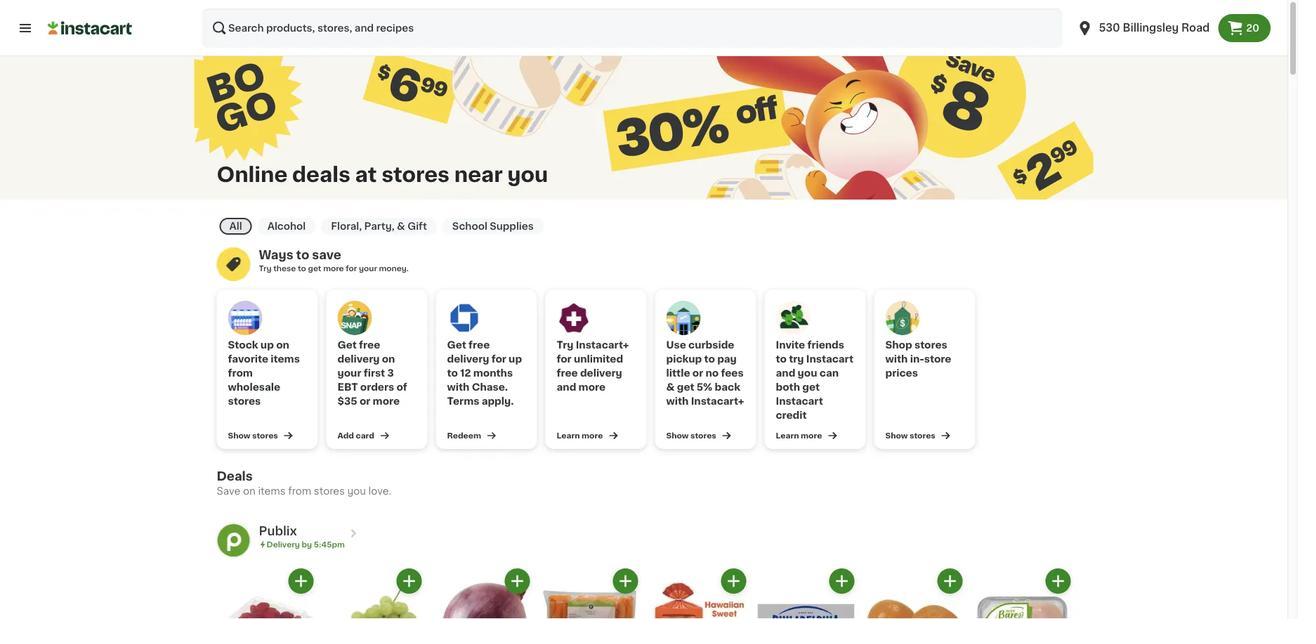Task type: locate. For each thing, give the bounding box(es) containing it.
show down prices
[[886, 432, 908, 440]]

1 add image from the left
[[292, 572, 310, 590]]

up up "favorite"
[[261, 340, 274, 350]]

2 horizontal spatial on
[[382, 354, 395, 364]]

delivery
[[338, 354, 380, 364], [447, 354, 490, 364], [581, 368, 623, 378]]

1 product group from the left
[[217, 569, 314, 619]]

get
[[308, 265, 322, 272], [677, 382, 695, 392], [803, 382, 820, 392]]

delivery down unlimited
[[581, 368, 623, 378]]

add image for fourth product group from the right
[[725, 572, 743, 590]]

on inside get free delivery on your first 3 ebt orders of $35 or more
[[382, 354, 395, 364]]

0 horizontal spatial get
[[338, 340, 357, 350]]

learn for invite friends to try instacart and you can both get instacart credit
[[776, 432, 800, 440]]

card
[[356, 432, 375, 440]]

instacart up can
[[807, 354, 854, 364]]

1 horizontal spatial get
[[447, 340, 467, 350]]

1 show from the left
[[228, 432, 251, 440]]

to inside the get free delivery for up to 12 months with chase. terms apply.
[[447, 368, 458, 378]]

2 show stores from the left
[[667, 432, 717, 440]]

school
[[453, 221, 488, 231]]

get inside use curbside pickup to pay little or no fees & get 5% back with instacart+
[[677, 382, 695, 392]]

2 add image from the left
[[509, 572, 526, 590]]

12
[[461, 368, 471, 378]]

1 vertical spatial and
[[557, 382, 577, 392]]

2 horizontal spatial for
[[557, 354, 572, 364]]

1 horizontal spatial &
[[667, 382, 675, 392]]

free up first
[[359, 340, 380, 350]]

instacart+ down back
[[691, 396, 745, 406]]

you down try
[[798, 368, 818, 378]]

3 show stores from the left
[[886, 432, 936, 440]]

to left 12
[[447, 368, 458, 378]]

free for on
[[359, 340, 380, 350]]

billingsley
[[1124, 23, 1180, 33]]

0 horizontal spatial free
[[359, 340, 380, 350]]

to down curbside
[[705, 354, 715, 364]]

deals
[[217, 471, 253, 483]]

530 billingsley road
[[1100, 23, 1211, 33]]

on right stock
[[276, 340, 290, 350]]

free inside try instacart+ for unlimited free delivery and more
[[557, 368, 578, 378]]

1 vertical spatial up
[[509, 354, 522, 364]]

you for deals
[[348, 486, 366, 496]]

from inside deals save on items from stores you love.
[[288, 486, 312, 496]]

on inside deals save on items from stores you love.
[[243, 486, 256, 496]]

back
[[715, 382, 741, 392]]

for
[[346, 265, 357, 272], [492, 354, 507, 364], [557, 354, 572, 364]]

get down little
[[677, 382, 695, 392]]

product group
[[217, 569, 314, 619], [325, 569, 422, 619], [433, 569, 530, 619], [542, 569, 639, 619], [650, 569, 747, 619], [758, 569, 855, 619], [866, 569, 963, 619], [975, 569, 1072, 619]]

shop stores with in-store prices
[[886, 340, 952, 378]]

0 vertical spatial or
[[693, 368, 704, 378]]

0 horizontal spatial show
[[228, 432, 251, 440]]

and
[[776, 368, 796, 378], [557, 382, 577, 392]]

1 horizontal spatial free
[[469, 340, 490, 350]]

more inside try instacart+ for unlimited free delivery and more
[[579, 382, 606, 392]]

for left unlimited
[[557, 354, 572, 364]]

2 vertical spatial on
[[243, 486, 256, 496]]

or
[[693, 368, 704, 378], [360, 396, 371, 406]]

show stores up 'deals'
[[228, 432, 278, 440]]

6 product group from the left
[[758, 569, 855, 619]]

0 horizontal spatial try
[[259, 265, 272, 272]]

0 horizontal spatial show stores
[[228, 432, 278, 440]]

0 vertical spatial from
[[228, 368, 253, 378]]

1 horizontal spatial on
[[276, 340, 290, 350]]

show down little
[[667, 432, 689, 440]]

instacart
[[807, 354, 854, 364], [776, 396, 824, 406]]

1 horizontal spatial from
[[288, 486, 312, 496]]

add image for 1st product group
[[292, 572, 310, 590]]

publix
[[259, 525, 297, 537]]

0 horizontal spatial learn more
[[557, 432, 603, 440]]

1 horizontal spatial show
[[667, 432, 689, 440]]

party,
[[365, 221, 395, 231]]

get down the save
[[308, 265, 322, 272]]

and up both
[[776, 368, 796, 378]]

learn
[[557, 432, 580, 440], [776, 432, 800, 440]]

0 vertical spatial instacart+
[[576, 340, 629, 350]]

more
[[323, 265, 344, 272], [579, 382, 606, 392], [373, 396, 400, 406], [582, 432, 603, 440], [801, 432, 823, 440]]

& inside use curbside pickup to pay little or no fees & get 5% back with instacart+
[[667, 382, 675, 392]]

& left gift
[[397, 221, 405, 231]]

free down unlimited
[[557, 368, 578, 378]]

items
[[271, 354, 300, 364], [258, 486, 286, 496]]

instacart up credit
[[776, 396, 824, 406]]

delivery inside try instacart+ for unlimited free delivery and more
[[581, 368, 623, 378]]

ways
[[259, 249, 294, 261]]

1 vertical spatial you
[[798, 368, 818, 378]]

more down unlimited
[[579, 382, 606, 392]]

or inside get free delivery on your first 3 ebt orders of $35 or more
[[360, 396, 371, 406]]

add image for 3rd product group from the left
[[509, 572, 526, 590]]

1 horizontal spatial delivery
[[447, 354, 490, 364]]

1 vertical spatial or
[[360, 396, 371, 406]]

free for for
[[469, 340, 490, 350]]

up inside the stock up on favorite items from wholesale stores
[[261, 340, 274, 350]]

2 horizontal spatial show
[[886, 432, 908, 440]]

show stores for no
[[667, 432, 717, 440]]

0 horizontal spatial learn
[[557, 432, 580, 440]]

on inside the stock up on favorite items from wholesale stores
[[276, 340, 290, 350]]

can
[[820, 368, 839, 378]]

2 get from the left
[[447, 340, 467, 350]]

2 horizontal spatial delivery
[[581, 368, 623, 378]]

2 horizontal spatial with
[[886, 354, 908, 364]]

curbside
[[689, 340, 735, 350]]

0 vertical spatial your
[[359, 265, 377, 272]]

1 horizontal spatial for
[[492, 354, 507, 364]]

0 vertical spatial try
[[259, 265, 272, 272]]

get up ebt at the left
[[338, 340, 357, 350]]

with
[[886, 354, 908, 364], [447, 382, 470, 392], [667, 396, 689, 406]]

show stores
[[228, 432, 278, 440], [667, 432, 717, 440], [886, 432, 936, 440]]

2 horizontal spatial free
[[557, 368, 578, 378]]

add image
[[292, 572, 310, 590], [509, 572, 526, 590], [725, 572, 743, 590]]

delivery
[[267, 541, 300, 549]]

use
[[667, 340, 687, 350]]

1 learn from the left
[[557, 432, 580, 440]]

0 horizontal spatial or
[[360, 396, 371, 406]]

for inside ways to save try these to get more for your money.
[[346, 265, 357, 272]]

free
[[359, 340, 380, 350], [469, 340, 490, 350], [557, 368, 578, 378]]

get inside get free delivery on your first 3 ebt orders of $35 or more
[[338, 340, 357, 350]]

0 vertical spatial on
[[276, 340, 290, 350]]

delivery up 12
[[447, 354, 490, 364]]

from down "favorite"
[[228, 368, 253, 378]]

more down try instacart+ for unlimited free delivery and more
[[582, 432, 603, 440]]

0 vertical spatial you
[[508, 165, 549, 185]]

1 learn more from the left
[[557, 432, 603, 440]]

love.
[[369, 486, 392, 496]]

0 vertical spatial with
[[886, 354, 908, 364]]

items up "publix" at bottom left
[[258, 486, 286, 496]]

0 vertical spatial items
[[271, 354, 300, 364]]

school supplies link
[[443, 218, 544, 235]]

your left money.
[[359, 265, 377, 272]]

1 vertical spatial with
[[447, 382, 470, 392]]

learn more
[[557, 432, 603, 440], [776, 432, 823, 440]]

0 horizontal spatial you
[[348, 486, 366, 496]]

show
[[228, 432, 251, 440], [667, 432, 689, 440], [886, 432, 908, 440]]

1 vertical spatial try
[[557, 340, 574, 350]]

with down little
[[667, 396, 689, 406]]

for up months
[[492, 354, 507, 364]]

instacart+ inside use curbside pickup to pay little or no fees & get 5% back with instacart+
[[691, 396, 745, 406]]

stores
[[382, 165, 450, 185], [915, 340, 948, 350], [228, 396, 261, 406], [252, 432, 278, 440], [691, 432, 717, 440], [910, 432, 936, 440], [314, 486, 345, 496]]

1 horizontal spatial instacart+
[[691, 396, 745, 406]]

20
[[1247, 23, 1260, 33]]

your
[[359, 265, 377, 272], [338, 368, 362, 378]]

1 horizontal spatial or
[[693, 368, 704, 378]]

show stores down prices
[[886, 432, 936, 440]]

1 vertical spatial items
[[258, 486, 286, 496]]

1 horizontal spatial try
[[557, 340, 574, 350]]

to left try
[[776, 354, 787, 364]]

learn more for try instacart+ for unlimited free delivery and more
[[557, 432, 603, 440]]

1 horizontal spatial up
[[509, 354, 522, 364]]

530 billingsley road button
[[1069, 8, 1219, 48], [1077, 8, 1211, 48]]

delivery for first
[[338, 354, 380, 364]]

2 learn from the left
[[776, 432, 800, 440]]

1 horizontal spatial add image
[[509, 572, 526, 590]]

2 horizontal spatial get
[[803, 382, 820, 392]]

on right the save
[[243, 486, 256, 496]]

instacart+
[[576, 340, 629, 350], [691, 396, 745, 406]]

on up "3"
[[382, 354, 395, 364]]

from up "publix" at bottom left
[[288, 486, 312, 496]]

use curbside pickup to pay little or no fees & get 5% back with instacart+
[[667, 340, 745, 406]]

1 horizontal spatial learn
[[776, 432, 800, 440]]

5:45pm
[[314, 541, 345, 549]]

and down unlimited
[[557, 382, 577, 392]]

1 horizontal spatial get
[[677, 382, 695, 392]]

up
[[261, 340, 274, 350], [509, 354, 522, 364]]

1 vertical spatial instacart
[[776, 396, 824, 406]]

0 horizontal spatial with
[[447, 382, 470, 392]]

up up months
[[509, 354, 522, 364]]

0 vertical spatial up
[[261, 340, 274, 350]]

road
[[1182, 23, 1211, 33]]

&
[[397, 221, 405, 231], [667, 382, 675, 392]]

all
[[230, 221, 242, 231]]

get inside the get free delivery for up to 12 months with chase. terms apply.
[[447, 340, 467, 350]]

of
[[397, 382, 407, 392]]

with inside use curbside pickup to pay little or no fees & get 5% back with instacart+
[[667, 396, 689, 406]]

1 horizontal spatial and
[[776, 368, 796, 378]]

stock up on favorite items from wholesale stores
[[228, 340, 300, 406]]

items inside the stock up on favorite items from wholesale stores
[[271, 354, 300, 364]]

alcohol
[[268, 221, 306, 231]]

with down shop on the right bottom of the page
[[886, 354, 908, 364]]

try
[[259, 265, 272, 272], [557, 340, 574, 350]]

0 horizontal spatial get
[[308, 265, 322, 272]]

you inside invite friends to try instacart and you can both get instacart credit
[[798, 368, 818, 378]]

& down little
[[667, 382, 675, 392]]

1 vertical spatial on
[[382, 354, 395, 364]]

1 vertical spatial instacart+
[[691, 396, 745, 406]]

0 horizontal spatial delivery
[[338, 354, 380, 364]]

2 horizontal spatial you
[[798, 368, 818, 378]]

0 horizontal spatial from
[[228, 368, 253, 378]]

on
[[276, 340, 290, 350], [382, 354, 395, 364], [243, 486, 256, 496]]

instacart+ up unlimited
[[576, 340, 629, 350]]

free inside get free delivery on your first 3 ebt orders of $35 or more
[[359, 340, 380, 350]]

to inside invite friends to try instacart and you can both get instacart credit
[[776, 354, 787, 364]]

1 horizontal spatial show stores
[[667, 432, 717, 440]]

delivery inside get free delivery on your first 3 ebt orders of $35 or more
[[338, 354, 380, 364]]

show up 'deals'
[[228, 432, 251, 440]]

0 horizontal spatial and
[[557, 382, 577, 392]]

prices
[[886, 368, 919, 378]]

1 show stores from the left
[[228, 432, 278, 440]]

stores inside the stock up on favorite items from wholesale stores
[[228, 396, 261, 406]]

0 horizontal spatial for
[[346, 265, 357, 272]]

get down can
[[803, 382, 820, 392]]

0 vertical spatial and
[[776, 368, 796, 378]]

0 horizontal spatial on
[[243, 486, 256, 496]]

1 horizontal spatial you
[[508, 165, 549, 185]]

to
[[296, 249, 309, 261], [298, 265, 306, 272], [705, 354, 715, 364], [776, 354, 787, 364], [447, 368, 458, 378]]

you for invite
[[798, 368, 818, 378]]

1 get from the left
[[338, 340, 357, 350]]

None search field
[[202, 8, 1063, 48]]

get up 12
[[447, 340, 467, 350]]

or left no
[[693, 368, 704, 378]]

2 vertical spatial with
[[667, 396, 689, 406]]

no
[[706, 368, 719, 378]]

2 show from the left
[[667, 432, 689, 440]]

free inside the get free delivery for up to 12 months with chase. terms apply.
[[469, 340, 490, 350]]

or right $35
[[360, 396, 371, 406]]

more down the save
[[323, 265, 344, 272]]

with up terms
[[447, 382, 470, 392]]

you
[[508, 165, 549, 185], [798, 368, 818, 378], [348, 486, 366, 496]]

on for deals
[[243, 486, 256, 496]]

2 horizontal spatial add image
[[725, 572, 743, 590]]

publix image
[[217, 524, 251, 557]]

3 add image from the left
[[725, 572, 743, 590]]

to left the save
[[296, 249, 309, 261]]

0 horizontal spatial instacart+
[[576, 340, 629, 350]]

1 vertical spatial from
[[288, 486, 312, 496]]

your up ebt at the left
[[338, 368, 362, 378]]

apply.
[[482, 396, 514, 406]]

1 vertical spatial your
[[338, 368, 362, 378]]

ebt
[[338, 382, 358, 392]]

0 horizontal spatial up
[[261, 340, 274, 350]]

these
[[274, 265, 296, 272]]

on for stock
[[276, 340, 290, 350]]

alcohol link
[[258, 218, 316, 235]]

1 horizontal spatial learn more
[[776, 432, 823, 440]]

and inside try instacart+ for unlimited free delivery and more
[[557, 382, 577, 392]]

delivery inside the get free delivery for up to 12 months with chase. terms apply.
[[447, 354, 490, 364]]

free up 12
[[469, 340, 490, 350]]

get free delivery on your first 3 ebt orders of $35 or more
[[338, 340, 407, 406]]

5 product group from the left
[[650, 569, 747, 619]]

items right "favorite"
[[271, 354, 300, 364]]

1 vertical spatial &
[[667, 382, 675, 392]]

you inside deals save on items from stores you love.
[[348, 486, 366, 496]]

you left love.
[[348, 486, 366, 496]]

unlimited
[[574, 354, 624, 364]]

try inside ways to save try these to get more for your money.
[[259, 265, 272, 272]]

add image
[[401, 572, 418, 590], [617, 572, 635, 590], [834, 572, 851, 590], [942, 572, 959, 590], [1050, 572, 1068, 590]]

delivery up first
[[338, 354, 380, 364]]

0 horizontal spatial add image
[[292, 572, 310, 590]]

1 horizontal spatial with
[[667, 396, 689, 406]]

8 product group from the left
[[975, 569, 1072, 619]]

2 horizontal spatial show stores
[[886, 432, 936, 440]]

more down orders
[[373, 396, 400, 406]]

2 vertical spatial you
[[348, 486, 366, 496]]

you right the near
[[508, 165, 549, 185]]

2 learn more from the left
[[776, 432, 823, 440]]

both
[[776, 382, 801, 392]]

show stores down 5%
[[667, 432, 717, 440]]

0 horizontal spatial &
[[397, 221, 405, 231]]

for down floral,
[[346, 265, 357, 272]]

show for no
[[667, 432, 689, 440]]



Task type: vqa. For each thing, say whether or not it's contained in the screenshot.


Task type: describe. For each thing, give the bounding box(es) containing it.
with inside the get free delivery for up to 12 months with chase. terms apply.
[[447, 382, 470, 392]]

2 530 billingsley road button from the left
[[1077, 8, 1211, 48]]

money.
[[379, 265, 409, 272]]

at
[[355, 165, 377, 185]]

or inside use curbside pickup to pay little or no fees & get 5% back with instacart+
[[693, 368, 704, 378]]

gift
[[408, 221, 427, 231]]

7 product group from the left
[[866, 569, 963, 619]]

$35
[[338, 396, 358, 406]]

more inside ways to save try these to get more for your money.
[[323, 265, 344, 272]]

floral,
[[331, 221, 362, 231]]

get free delivery for up to 12 months with chase. terms apply.
[[447, 340, 522, 406]]

try
[[789, 354, 804, 364]]

your inside get free delivery on your first 3 ebt orders of $35 or more
[[338, 368, 362, 378]]

online deals at stores near you
[[217, 165, 549, 185]]

savings education cards icon image
[[217, 247, 251, 281]]

to right "these"
[[298, 265, 306, 272]]

terms
[[447, 396, 480, 406]]

and inside invite friends to try instacart and you can both get instacart credit
[[776, 368, 796, 378]]

learn more for invite friends to try instacart and you can both get instacart credit
[[776, 432, 823, 440]]

stock
[[228, 340, 258, 350]]

redeem
[[447, 432, 481, 440]]

items inside deals save on items from stores you love.
[[258, 486, 286, 496]]

4 product group from the left
[[542, 569, 639, 619]]

save
[[217, 486, 241, 496]]

save
[[312, 249, 342, 261]]

store
[[925, 354, 952, 364]]

try instacart+ for unlimited free delivery and more
[[557, 340, 629, 392]]

pay
[[718, 354, 737, 364]]

2 add image from the left
[[617, 572, 635, 590]]

3 product group from the left
[[433, 569, 530, 619]]

get inside ways to save try these to get more for your money.
[[308, 265, 322, 272]]

instacart logo image
[[48, 20, 132, 37]]

for inside try instacart+ for unlimited free delivery and more
[[557, 354, 572, 364]]

your inside ways to save try these to get more for your money.
[[359, 265, 377, 272]]

invite friends to try instacart and you can both get instacart credit
[[776, 340, 854, 420]]

1 add image from the left
[[401, 572, 418, 590]]

chase.
[[472, 382, 508, 392]]

first
[[364, 368, 385, 378]]

4 add image from the left
[[942, 572, 959, 590]]

invite
[[776, 340, 806, 350]]

more down credit
[[801, 432, 823, 440]]

add card
[[338, 432, 375, 440]]

show stores for stores
[[228, 432, 278, 440]]

more inside get free delivery on your first 3 ebt orders of $35 or more
[[373, 396, 400, 406]]

3
[[388, 368, 394, 378]]

learn for try instacart+ for unlimited free delivery and more
[[557, 432, 580, 440]]

school supplies
[[453, 221, 534, 231]]

online
[[217, 165, 288, 185]]

floral, party, & gift
[[331, 221, 427, 231]]

pickup
[[667, 354, 702, 364]]

delivery for to
[[447, 354, 490, 364]]

shop
[[886, 340, 913, 350]]

wholesale
[[228, 382, 281, 392]]

fees
[[722, 368, 744, 378]]

little
[[667, 368, 691, 378]]

months
[[474, 368, 513, 378]]

get inside invite friends to try instacart and you can both get instacart credit
[[803, 382, 820, 392]]

0 vertical spatial instacart
[[807, 354, 854, 364]]

instacart+ inside try instacart+ for unlimited free delivery and more
[[576, 340, 629, 350]]

online deals at stores near you main content
[[0, 0, 1288, 619]]

ways to save try these to get more for your money.
[[259, 249, 409, 272]]

orders
[[360, 382, 394, 392]]

floral, party, & gift link
[[321, 218, 437, 235]]

favorite
[[228, 354, 269, 364]]

supplies
[[490, 221, 534, 231]]

add
[[338, 432, 354, 440]]

get for get free delivery for up to 12 months with chase. terms apply.
[[447, 340, 467, 350]]

deals
[[292, 165, 351, 185]]

show for stores
[[228, 432, 251, 440]]

Search field
[[202, 8, 1063, 48]]

2 product group from the left
[[325, 569, 422, 619]]

to inside use curbside pickup to pay little or no fees & get 5% back with instacart+
[[705, 354, 715, 364]]

near
[[455, 165, 503, 185]]

stores inside deals save on items from stores you love.
[[314, 486, 345, 496]]

3 show from the left
[[886, 432, 908, 440]]

stores inside the "shop stores with in-store prices"
[[915, 340, 948, 350]]

for inside the get free delivery for up to 12 months with chase. terms apply.
[[492, 354, 507, 364]]

friends
[[808, 340, 845, 350]]

try inside try instacart+ for unlimited free delivery and more
[[557, 340, 574, 350]]

5%
[[697, 382, 713, 392]]

530
[[1100, 23, 1121, 33]]

with inside the "shop stores with in-store prices"
[[886, 354, 908, 364]]

all link
[[220, 218, 252, 235]]

by
[[302, 541, 312, 549]]

deals save on items from stores you love.
[[217, 471, 392, 496]]

credit
[[776, 411, 807, 420]]

in-
[[911, 354, 925, 364]]

5 add image from the left
[[1050, 572, 1068, 590]]

1 530 billingsley road button from the left
[[1069, 8, 1219, 48]]

delivery by 5:45pm
[[267, 541, 345, 549]]

from inside the stock up on favorite items from wholesale stores
[[228, 368, 253, 378]]

20 button
[[1219, 14, 1272, 42]]

get for get free delivery on your first 3 ebt orders of $35 or more
[[338, 340, 357, 350]]

0 vertical spatial &
[[397, 221, 405, 231]]

up inside the get free delivery for up to 12 months with chase. terms apply.
[[509, 354, 522, 364]]

3 add image from the left
[[834, 572, 851, 590]]



